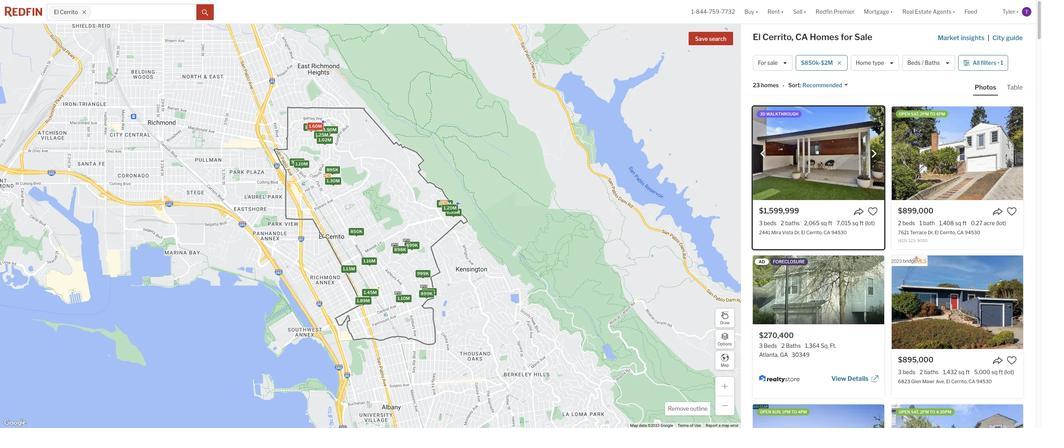 Task type: locate. For each thing, give the bounding box(es) containing it.
city
[[993, 34, 1005, 42]]

1 vertical spatial 4pm
[[798, 410, 807, 415]]

0 vertical spatial •
[[998, 60, 1000, 66]]

ft left 5,000
[[966, 369, 970, 376]]

0 vertical spatial favorite button checkbox
[[1007, 207, 1017, 217]]

photos
[[975, 84, 997, 91]]

1 vertical spatial 2 baths
[[920, 369, 939, 376]]

google
[[661, 424, 673, 428]]

draw button
[[715, 309, 735, 328]]

0 horizontal spatial 3
[[759, 220, 763, 227]]

1 vertical spatial favorite button checkbox
[[1007, 356, 1017, 366]]

0 vertical spatial map
[[721, 363, 729, 368]]

1 horizontal spatial 2 baths
[[920, 369, 939, 376]]

sat, for open sat, 2pm to 4pm
[[911, 112, 919, 117]]

2 2pm from the top
[[920, 410, 929, 415]]

3 ▾ from the left
[[804, 8, 806, 15]]

2 for $1,599,999
[[781, 220, 784, 227]]

cerrito, down 1,408
[[940, 230, 956, 236]]

0 horizontal spatial map
[[630, 424, 638, 428]]

map inside button
[[721, 363, 729, 368]]

baths
[[925, 60, 940, 66]]

2 up the glen
[[920, 369, 923, 376]]

real estate agents ▾
[[903, 8, 956, 15]]

7621
[[898, 230, 909, 236]]

1 horizontal spatial baths
[[924, 369, 939, 376]]

2 up 7621
[[898, 220, 902, 227]]

ft left 0.27
[[963, 220, 967, 227]]

(lot) right 5,000
[[1005, 369, 1014, 376]]

2 ▾ from the left
[[781, 8, 784, 15]]

0 vertical spatial sat,
[[911, 112, 919, 117]]

1 right filters
[[1001, 60, 1004, 66]]

sq right 2,065
[[821, 220, 827, 227]]

estate
[[915, 8, 932, 15]]

terms
[[678, 424, 689, 428]]

redfin premier button
[[811, 0, 859, 24]]

1.02m
[[318, 138, 331, 143]]

1 dr, from the left
[[795, 230, 800, 236]]

homes
[[761, 82, 779, 89]]

sq for $895,000
[[959, 369, 965, 376]]

0 horizontal spatial 1.10m
[[295, 162, 308, 167]]

2 beds
[[898, 220, 915, 227]]

2 baths for $895,000
[[920, 369, 939, 376]]

1.13m
[[343, 266, 355, 272]]

1 horizontal spatial •
[[998, 60, 1000, 66]]

photo of 818 balra dr, el cerrito, ca 94530 image
[[753, 405, 885, 429]]

3 beds up 2441
[[759, 220, 777, 227]]

beds / baths
[[908, 60, 940, 66]]

1.30m
[[327, 178, 340, 184]]

baths up mawr
[[924, 369, 939, 376]]

open for open sat, 2pm to 4pm
[[899, 112, 910, 117]]

1 vertical spatial 2pm
[[920, 410, 929, 415]]

baths
[[785, 220, 800, 227], [924, 369, 939, 376]]

▾ right sell
[[804, 8, 806, 15]]

▾ for buy ▾
[[756, 8, 758, 15]]

photos button
[[973, 83, 1006, 96]]

▾ for tyler ▾
[[1017, 8, 1019, 15]]

map
[[722, 424, 730, 428]]

el cerrito, ca homes for sale
[[753, 32, 873, 42]]

▾ right rent
[[781, 8, 784, 15]]

1 horizontal spatial 3 beds
[[898, 369, 916, 376]]

4 ▾ from the left
[[891, 8, 893, 15]]

3 beds up 6823
[[898, 369, 916, 376]]

cerrito, inside the 7621 terrace dr, el cerrito, ca 94530 (415) 323-9000
[[940, 230, 956, 236]]

•
[[998, 60, 1000, 66], [783, 83, 785, 89]]

94530 down 5,000
[[977, 379, 992, 385]]

cerrito, down 2,065
[[807, 230, 823, 236]]

1 2pm from the top
[[920, 112, 929, 117]]

0 horizontal spatial 998k
[[291, 159, 303, 165]]

2 up vista
[[781, 220, 784, 227]]

to for open sun, 1pm to 4pm
[[792, 410, 797, 415]]

of
[[690, 424, 694, 428]]

2,065 sq ft
[[804, 220, 833, 227]]

1 vertical spatial sat,
[[911, 410, 919, 415]]

1.36m
[[438, 201, 451, 207]]

▾ right tyler
[[1017, 8, 1019, 15]]

▾ right agents
[[953, 8, 956, 15]]

homes
[[810, 32, 839, 42]]

2 baths up mawr
[[920, 369, 939, 376]]

sun,
[[772, 410, 782, 415]]

ft for $895,000
[[966, 369, 970, 376]]

0 vertical spatial 2pm
[[920, 112, 929, 117]]

• inside button
[[998, 60, 1000, 66]]

map region
[[0, 0, 785, 429]]

beds up 6823
[[903, 369, 916, 376]]

1.45m
[[364, 290, 377, 296]]

0 vertical spatial baths
[[785, 220, 800, 227]]

6823 glen mawr ave, el cerrito, ca 94530
[[898, 379, 992, 385]]

1.60m
[[309, 124, 322, 129]]

3 for $1,599,999
[[759, 220, 763, 227]]

premier
[[834, 8, 855, 15]]

terrace
[[910, 230, 927, 236]]

2 baths
[[781, 220, 800, 227], [920, 369, 939, 376]]

3 for $895,000
[[898, 369, 902, 376]]

0.27 acre (lot)
[[971, 220, 1006, 227]]

rent ▾ button
[[763, 0, 789, 24]]

1 vertical spatial 3 beds
[[898, 369, 916, 376]]

dr, down bath
[[928, 230, 934, 236]]

1 vertical spatial baths
[[924, 369, 939, 376]]

2pm for 4pm
[[920, 112, 929, 117]]

open
[[899, 112, 910, 117], [760, 410, 771, 415], [899, 410, 910, 415]]

(lot) for $895,000
[[1005, 369, 1014, 376]]

el down bath
[[935, 230, 939, 236]]

$2m
[[821, 60, 833, 66]]

0 horizontal spatial •
[[783, 83, 785, 89]]

0 horizontal spatial 899k
[[406, 243, 418, 249]]

2 horizontal spatial 2
[[920, 369, 923, 376]]

None search field
[[91, 4, 196, 20]]

1 horizontal spatial 2
[[898, 220, 902, 227]]

photo of 7621 terrace dr, el cerrito, ca 94530 image
[[892, 107, 1023, 200]]

94530 down "7,015"
[[832, 230, 847, 236]]

• right filters
[[998, 60, 1000, 66]]

sq right 1,432
[[959, 369, 965, 376]]

94530 for $895,000
[[977, 379, 992, 385]]

6 ▾ from the left
[[1017, 8, 1019, 15]]

323-
[[908, 239, 917, 243]]

remove $850k-$2m image
[[837, 61, 842, 65]]

0 horizontal spatial 2 baths
[[781, 220, 800, 227]]

2 dr, from the left
[[928, 230, 934, 236]]

1-
[[692, 8, 696, 15]]

0 vertical spatial 3
[[759, 220, 763, 227]]

favorite button checkbox
[[1007, 207, 1017, 217], [1007, 356, 1017, 366]]

terms of use
[[678, 424, 701, 428]]

• inside 23 homes •
[[783, 83, 785, 89]]

favorite button image for $895,000
[[1007, 356, 1017, 366]]

1 horizontal spatial 4pm
[[936, 112, 945, 117]]

899k up 999k
[[406, 243, 418, 249]]

1 horizontal spatial 1.10m
[[397, 296, 410, 302]]

0 horizontal spatial 3 beds
[[759, 220, 777, 227]]

dr,
[[795, 230, 800, 236], [928, 230, 934, 236]]

$895,000
[[898, 356, 934, 365]]

▾ right buy
[[756, 8, 758, 15]]

beds
[[908, 60, 921, 66]]

for sale button
[[753, 55, 793, 71]]

2
[[781, 220, 784, 227], [898, 220, 902, 227], [920, 369, 923, 376]]

5 ▾ from the left
[[953, 8, 956, 15]]

0 horizontal spatial dr,
[[795, 230, 800, 236]]

1 vertical spatial 3
[[898, 369, 902, 376]]

real estate agents ▾ button
[[898, 0, 960, 24]]

dr, right vista
[[795, 230, 800, 236]]

rent
[[768, 8, 780, 15]]

1 vertical spatial 899k
[[421, 291, 433, 297]]

1 left bath
[[920, 220, 922, 227]]

1 horizontal spatial 3
[[898, 369, 902, 376]]

mortgage ▾
[[864, 8, 893, 15]]

sale
[[768, 60, 778, 66]]

0 horizontal spatial 1
[[920, 220, 922, 227]]

el down 2,065
[[801, 230, 806, 236]]

map down options
[[721, 363, 729, 368]]

999k
[[417, 271, 429, 277]]

favorite button image for $899,000
[[1007, 207, 1017, 217]]

899k
[[406, 243, 418, 249], [421, 291, 433, 297]]

1 vertical spatial map
[[630, 424, 638, 428]]

• left sort
[[783, 83, 785, 89]]

0 vertical spatial 1
[[1001, 60, 1004, 66]]

(lot)
[[865, 220, 875, 227], [996, 220, 1006, 227], [1005, 369, 1014, 376]]

899k down 999k
[[421, 291, 433, 297]]

3 beds
[[759, 220, 777, 227], [898, 369, 916, 376]]

next button image
[[870, 150, 878, 158]]

photo of 2441 mira vista dr, el cerrito, ca 94530 image
[[753, 107, 885, 200]]

1,432 sq ft
[[943, 369, 970, 376]]

ca
[[796, 32, 808, 42], [824, 230, 831, 236], [957, 230, 964, 236], [969, 379, 976, 385]]

2 baths for $1,599,999
[[781, 220, 800, 227]]

home type button
[[851, 55, 899, 71]]

0 horizontal spatial 4pm
[[798, 410, 807, 415]]

agents
[[933, 8, 952, 15]]

6823
[[898, 379, 910, 385]]

2 sat, from the top
[[911, 410, 919, 415]]

3d
[[760, 112, 766, 117]]

ca down 5,000
[[969, 379, 976, 385]]

0 vertical spatial 998k
[[291, 159, 303, 165]]

0 vertical spatial 4pm
[[936, 112, 945, 117]]

ca inside the 7621 terrace dr, el cerrito, ca 94530 (415) 323-9000
[[957, 230, 964, 236]]

cerrito, down rent ▾ dropdown button
[[763, 32, 794, 42]]

0 vertical spatial 899k
[[406, 243, 418, 249]]

1 horizontal spatial 998k
[[423, 289, 435, 295]]

1 sat, from the top
[[911, 112, 919, 117]]

baths for $1,599,999
[[785, 220, 800, 227]]

baths up vista
[[785, 220, 800, 227]]

2 favorite button checkbox from the top
[[1007, 356, 1017, 366]]

4pm
[[936, 112, 945, 117], [798, 410, 807, 415]]

beds up 2441
[[764, 220, 777, 227]]

1 ▾ from the left
[[756, 8, 758, 15]]

beds for $899,000
[[903, 220, 915, 227]]

0 horizontal spatial 2
[[781, 220, 784, 227]]

map left data
[[630, 424, 638, 428]]

(415)
[[898, 239, 908, 243]]

©2023
[[648, 424, 660, 428]]

dr, inside the 7621 terrace dr, el cerrito, ca 94530 (415) 323-9000
[[928, 230, 934, 236]]

beds up 7621
[[903, 220, 915, 227]]

0 vertical spatial 2 baths
[[781, 220, 800, 227]]

to
[[930, 112, 935, 117], [792, 410, 797, 415], [930, 410, 935, 415]]

sort :
[[789, 82, 801, 89]]

sell ▾
[[793, 8, 806, 15]]

favorite button image
[[868, 207, 878, 217], [1007, 207, 1017, 217], [1007, 356, 1017, 366]]

ft left "7,015"
[[828, 220, 833, 227]]

3 up 6823
[[898, 369, 902, 376]]

map for map
[[721, 363, 729, 368]]

3 up 2441
[[759, 220, 763, 227]]

0 horizontal spatial baths
[[785, 220, 800, 227]]

sq right 1,408
[[955, 220, 962, 227]]

ca down 1,408 sq ft
[[957, 230, 964, 236]]

sell
[[793, 8, 803, 15]]

1 horizontal spatial dr,
[[928, 230, 934, 236]]

▾ right mortgage at the right of page
[[891, 8, 893, 15]]

sat,
[[911, 112, 919, 117], [911, 410, 919, 415]]

▾ for mortgage ▾
[[891, 8, 893, 15]]

(lot) down favorite button checkbox
[[865, 220, 875, 227]]

remove el cerrito image
[[82, 10, 87, 15]]

1 horizontal spatial 1
[[1001, 60, 1004, 66]]

94530 for $1,599,999
[[832, 230, 847, 236]]

search
[[709, 35, 727, 42]]

1 vertical spatial 1
[[920, 220, 922, 227]]

favorite button checkbox for $899,000
[[1007, 207, 1017, 217]]

el inside the 7621 terrace dr, el cerrito, ca 94530 (415) 323-9000
[[935, 230, 939, 236]]

home
[[856, 60, 872, 66]]

2 baths up vista
[[781, 220, 800, 227]]

guide
[[1006, 34, 1023, 42]]

to for open sat, 2pm to 4:30pm
[[930, 410, 935, 415]]

open sun, 1pm to 4pm
[[760, 410, 807, 415]]

open for open sun, 1pm to 4pm
[[760, 410, 771, 415]]

1 vertical spatial 998k
[[423, 289, 435, 295]]

1 favorite button checkbox from the top
[[1007, 207, 1017, 217]]

el left 'cerrito'
[[54, 9, 59, 15]]

map for map data ©2023 google
[[630, 424, 638, 428]]

5,000
[[974, 369, 991, 376]]

filters
[[981, 60, 997, 66]]

a
[[719, 424, 721, 428]]

1 vertical spatial 1.10m
[[397, 296, 410, 302]]

1 vertical spatial •
[[783, 83, 785, 89]]

|
[[988, 34, 990, 42]]

1.90m
[[323, 127, 336, 133]]

to for open sat, 2pm to 4pm
[[930, 112, 935, 117]]

1 horizontal spatial map
[[721, 363, 729, 368]]

0 vertical spatial 3 beds
[[759, 220, 777, 227]]

1-844-759-7732
[[692, 8, 735, 15]]

open for open sat, 2pm to 4:30pm
[[899, 410, 910, 415]]

94530 down 0.27
[[965, 230, 981, 236]]

buy
[[745, 8, 755, 15]]



Task type: vqa. For each thing, say whether or not it's contained in the screenshot.
topmost "380-"
no



Task type: describe. For each thing, give the bounding box(es) containing it.
:
[[800, 82, 801, 89]]

0 vertical spatial 1.10m
[[295, 162, 308, 167]]

remove outline
[[668, 406, 708, 413]]

table button
[[1006, 83, 1025, 95]]

▾ for rent ▾
[[781, 8, 784, 15]]

3 beds for $1,599,999
[[759, 220, 777, 227]]

mira
[[772, 230, 781, 236]]

(lot) for $1,599,999
[[865, 220, 875, 227]]

ca down 2,065 sq ft
[[824, 230, 831, 236]]

ft right "7,015"
[[860, 220, 864, 227]]

2pm for 4:30pm
[[920, 410, 929, 415]]

• for all filters • 1
[[998, 60, 1000, 66]]

• for 23 homes •
[[783, 83, 785, 89]]

insights
[[961, 34, 985, 42]]

previous button image
[[759, 150, 767, 158]]

7,015
[[837, 220, 851, 227]]

sat, for open sat, 2pm to 4:30pm
[[911, 410, 919, 415]]

3 beds for $895,000
[[898, 369, 916, 376]]

844-
[[696, 8, 709, 15]]

1 inside button
[[1001, 60, 1004, 66]]

all
[[973, 60, 980, 66]]

2441
[[759, 230, 771, 236]]

1,408 sq ft
[[939, 220, 967, 227]]

recommended
[[803, 82, 843, 89]]

real
[[903, 8, 914, 15]]

walkthrough
[[766, 112, 799, 117]]

redfin
[[816, 8, 833, 15]]

tyler
[[1003, 8, 1015, 15]]

baths for $895,000
[[924, 369, 939, 376]]

data
[[639, 424, 647, 428]]

options
[[718, 342, 732, 347]]

7621 terrace dr, el cerrito, ca 94530 (415) 323-9000
[[898, 230, 981, 243]]

sale
[[855, 32, 873, 42]]

sq for $1,599,999
[[821, 220, 827, 227]]

open sat, 2pm to 4:30pm
[[899, 410, 952, 415]]

ad region
[[753, 256, 885, 399]]

sort
[[789, 82, 800, 89]]

$899,000
[[898, 207, 934, 215]]

market insights | city guide
[[938, 34, 1023, 42]]

2,065
[[804, 220, 820, 227]]

sq right "7,015"
[[852, 220, 859, 227]]

(lot) right acre
[[996, 220, 1006, 227]]

7732
[[722, 8, 735, 15]]

rent ▾
[[768, 8, 784, 15]]

google image
[[2, 418, 28, 429]]

ca left homes
[[796, 32, 808, 42]]

type
[[873, 60, 884, 66]]

cerrito, down 1,432 sq ft
[[952, 379, 968, 385]]

1.16m
[[363, 259, 375, 264]]

feed button
[[960, 0, 998, 24]]

photo of 300 seaview dr, el cerrito, ca 94530 image
[[892, 405, 1023, 429]]

favorite button image for $1,599,999
[[868, 207, 878, 217]]

mortgage ▾ button
[[864, 0, 893, 24]]

tyler ▾
[[1003, 8, 1019, 15]]

for
[[758, 60, 766, 66]]

mortgage
[[864, 8, 890, 15]]

1.29m
[[305, 124, 318, 130]]

rent ▾ button
[[768, 0, 784, 24]]

$850k-$2m
[[801, 60, 833, 66]]

ft right 5,000
[[999, 369, 1003, 376]]

sq right 5,000
[[992, 369, 998, 376]]

market
[[938, 34, 960, 42]]

submit search image
[[202, 9, 208, 16]]

buy ▾
[[745, 8, 758, 15]]

for
[[841, 32, 853, 42]]

4pm for open sat, 2pm to 4pm
[[936, 112, 945, 117]]

1-844-759-7732 link
[[692, 8, 735, 15]]

report a map error
[[706, 424, 739, 428]]

9000
[[917, 239, 928, 243]]

2 for $895,000
[[920, 369, 923, 376]]

23
[[753, 82, 760, 89]]

898k
[[394, 247, 406, 253]]

acre
[[984, 220, 995, 227]]

1.20m
[[444, 205, 457, 211]]

map button
[[715, 351, 735, 371]]

save
[[695, 35, 708, 42]]

4:30pm
[[936, 410, 952, 415]]

▾ for sell ▾
[[804, 8, 806, 15]]

759-
[[709, 8, 722, 15]]

table
[[1007, 84, 1023, 91]]

el down buy ▾ button
[[753, 32, 761, 42]]

sell ▾ button
[[793, 0, 806, 24]]

$850k-
[[801, 60, 821, 66]]

el right ave,
[[946, 379, 951, 385]]

895k
[[326, 167, 338, 173]]

0.27
[[971, 220, 983, 227]]

favorite button checkbox for $895,000
[[1007, 356, 1017, 366]]

beds for $1,599,999
[[764, 220, 777, 227]]

ft for $1,599,999
[[828, 220, 833, 227]]

sq for $899,000
[[955, 220, 962, 227]]

draw
[[720, 321, 730, 325]]

recommended button
[[801, 82, 849, 89]]

94530 inside the 7621 terrace dr, el cerrito, ca 94530 (415) 323-9000
[[965, 230, 981, 236]]

1 horizontal spatial 899k
[[421, 291, 433, 297]]

$1,599,999
[[759, 207, 799, 215]]

all filters • 1
[[973, 60, 1004, 66]]

options button
[[715, 330, 735, 350]]

buy ▾ button
[[740, 0, 763, 24]]

1pm
[[782, 410, 791, 415]]

1.89m
[[357, 299, 370, 304]]

4pm for open sun, 1pm to 4pm
[[798, 410, 807, 415]]

photo of 6823 glen mawr ave, el cerrito, ca 94530 image
[[892, 256, 1023, 350]]

ave,
[[936, 379, 945, 385]]

1 bath
[[920, 220, 935, 227]]

remove
[[668, 406, 689, 413]]

beds for $895,000
[[903, 369, 916, 376]]

1.05m
[[447, 210, 460, 216]]

error
[[731, 424, 739, 428]]

buy ▾ button
[[745, 0, 758, 24]]

market insights link
[[938, 26, 985, 43]]

user photo image
[[1022, 7, 1032, 17]]

ft for $899,000
[[963, 220, 967, 227]]

1,408
[[939, 220, 954, 227]]

feed
[[965, 8, 978, 15]]

favorite button checkbox
[[868, 207, 878, 217]]



